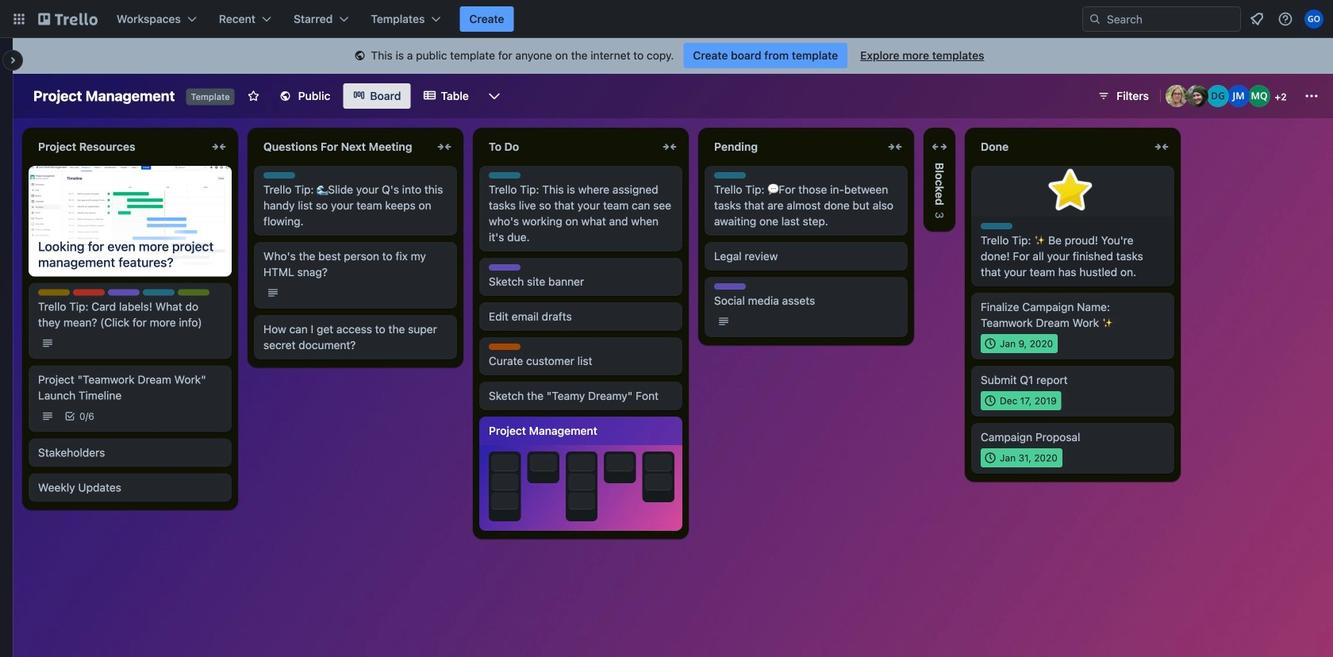 Task type: locate. For each thing, give the bounding box(es) containing it.
color: sky, title: "trello tip" element
[[263, 172, 295, 179], [489, 172, 521, 179], [714, 172, 746, 179], [981, 223, 1013, 229], [143, 289, 175, 296]]

Board name text field
[[25, 83, 183, 109]]

expand list image
[[930, 137, 949, 156]]

sm image
[[352, 48, 368, 64]]

None text field
[[29, 134, 206, 160], [254, 134, 432, 160], [931, 160, 948, 209], [29, 134, 206, 160], [254, 134, 432, 160], [931, 160, 948, 209]]

back to home image
[[38, 6, 98, 32]]

color: purple, title: "design team" element
[[489, 264, 521, 271], [714, 283, 746, 290], [108, 289, 140, 296]]

caity (caity) image
[[1186, 85, 1209, 107]]

jordan mirchev (jordan_mirchev) image
[[1228, 85, 1250, 107]]

4 collapse list image from the left
[[886, 137, 905, 156]]

customize views image
[[486, 88, 502, 104]]

open information menu image
[[1278, 11, 1294, 27]]

1 horizontal spatial color: purple, title: "design team" element
[[489, 264, 521, 271]]

collapse list image
[[210, 137, 229, 156], [435, 137, 454, 156], [660, 137, 679, 156], [886, 137, 905, 156]]

1 collapse list image from the left
[[210, 137, 229, 156]]

None text field
[[479, 134, 657, 160], [705, 134, 883, 160], [971, 134, 1149, 160], [479, 134, 657, 160], [705, 134, 883, 160], [971, 134, 1149, 160]]

melody qiao (melodyqiao) image
[[1248, 85, 1271, 107]]

color: lime, title: "halp" element
[[178, 289, 210, 296]]

gary orlando (garyorlando) image
[[1305, 10, 1324, 29]]

2 collapse list image from the left
[[435, 137, 454, 156]]

search image
[[1089, 13, 1102, 25]]

2 horizontal spatial color: purple, title: "design team" element
[[714, 283, 746, 290]]

star image
[[1045, 166, 1096, 217]]



Task type: describe. For each thing, give the bounding box(es) containing it.
0 horizontal spatial color: purple, title: "design team" element
[[108, 289, 140, 296]]

color: yellow, title: "copy request" element
[[38, 289, 70, 296]]

color: red, title: "priority" element
[[73, 289, 105, 296]]

andrea crawford (andreacrawford8) image
[[1166, 85, 1188, 107]]

show menu image
[[1304, 88, 1320, 104]]

0 notifications image
[[1248, 10, 1267, 29]]

primary element
[[0, 0, 1333, 38]]

3 collapse list image from the left
[[660, 137, 679, 156]]

collapse list image
[[1152, 137, 1171, 156]]

color: orange, title: "one more step" element
[[489, 344, 521, 350]]

Search field
[[1102, 8, 1240, 30]]

devan goldstein (devangoldstein2) image
[[1207, 85, 1229, 107]]

star or unstar board image
[[247, 90, 260, 102]]



Task type: vqa. For each thing, say whether or not it's contained in the screenshot.
A
no



